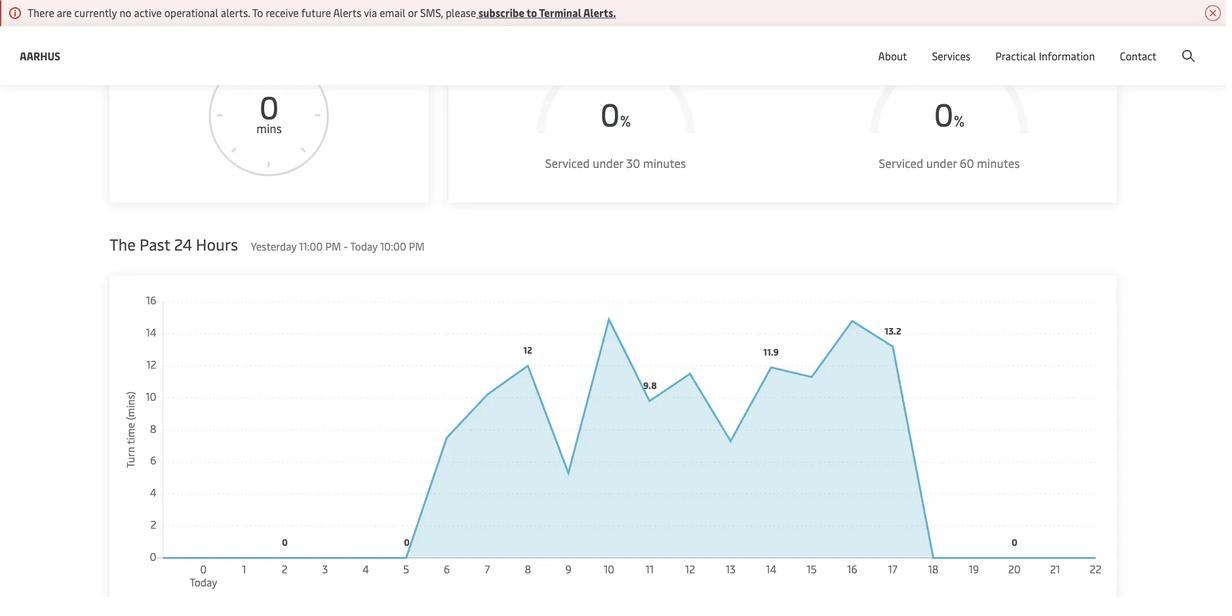 Task type: describe. For each thing, give the bounding box(es) containing it.
60
[[960, 155, 975, 171]]

past
[[140, 234, 170, 255]]

about button
[[879, 26, 908, 85]]

percentage of trucks serviced
[[702, 11, 865, 28]]

1 pm from the left
[[326, 239, 341, 253]]

serviced for serviced under 30 minutes
[[546, 155, 590, 171]]

services
[[933, 49, 971, 63]]

percentage
[[702, 11, 763, 28]]

subscribe to terminal alerts. link
[[476, 5, 616, 20]]

currently
[[74, 5, 117, 20]]

contact button
[[1121, 26, 1157, 85]]

10:00
[[380, 239, 407, 253]]

minutes for serviced under 60 minutes
[[978, 155, 1021, 171]]

create
[[1131, 38, 1161, 53]]

login / create account
[[1096, 38, 1202, 53]]

close alert image
[[1206, 5, 1222, 21]]

serviced under 60 minutes
[[879, 155, 1021, 171]]

global menu button
[[945, 26, 1047, 65]]

average time
[[233, 11, 306, 28]]

account
[[1163, 38, 1202, 53]]

global
[[974, 38, 1004, 53]]

24
[[174, 234, 192, 255]]

/
[[1124, 38, 1128, 53]]

yesterday
[[251, 239, 297, 253]]

serviced for serviced under 60 minutes
[[879, 155, 924, 171]]

under for 60
[[927, 155, 958, 171]]

receive
[[266, 5, 299, 20]]

practical
[[996, 49, 1037, 63]]

active
[[134, 5, 162, 20]]

future
[[301, 5, 331, 20]]

the past 24 hours
[[110, 234, 238, 255]]

sms,
[[420, 5, 443, 20]]

contact
[[1121, 49, 1157, 63]]

switch
[[858, 38, 889, 52]]

serviced under 30 minutes
[[546, 155, 686, 171]]

0 horizontal spatial 0
[[259, 85, 279, 127]]

terminal
[[540, 5, 582, 20]]

global menu
[[974, 38, 1034, 53]]

location
[[891, 38, 932, 52]]

there
[[28, 5, 54, 20]]

alerts.
[[584, 5, 616, 20]]

please
[[446, 5, 476, 20]]

operational
[[164, 5, 218, 20]]

30
[[627, 155, 641, 171]]



Task type: vqa. For each thing, say whether or not it's contained in the screenshot.
yard
no



Task type: locate. For each thing, give the bounding box(es) containing it.
1 minutes from the left
[[644, 155, 686, 171]]

there are currently no active operational alerts. to receive future alerts via email or sms, please subscribe to terminal alerts.
[[28, 5, 616, 20]]

login / create account link
[[1072, 26, 1202, 65]]

-
[[344, 239, 348, 253]]

0 % up the serviced under 30 minutes
[[601, 92, 631, 135]]

pm
[[326, 239, 341, 253], [409, 239, 425, 253]]

alerts.
[[221, 5, 250, 20]]

email
[[380, 5, 406, 20]]

yesterday 11:00 pm - today 10:00 pm
[[251, 239, 425, 253]]

% up 30
[[620, 110, 631, 131]]

minutes right 30
[[644, 155, 686, 171]]

1 0 % from the left
[[601, 92, 631, 135]]

0 horizontal spatial pm
[[326, 239, 341, 253]]

1 horizontal spatial under
[[927, 155, 958, 171]]

0 horizontal spatial serviced
[[546, 155, 590, 171]]

to
[[252, 5, 263, 20]]

0 %
[[601, 92, 631, 135], [935, 92, 965, 135]]

% for 60
[[954, 110, 965, 131]]

hours
[[196, 234, 238, 255]]

the
[[110, 234, 136, 255]]

0 horizontal spatial %
[[620, 110, 631, 131]]

under for 30
[[593, 155, 624, 171]]

time
[[279, 11, 306, 28]]

2 minutes from the left
[[978, 155, 1021, 171]]

pm left -
[[326, 239, 341, 253]]

1 horizontal spatial %
[[954, 110, 965, 131]]

2 pm from the left
[[409, 239, 425, 253]]

1 % from the left
[[620, 110, 631, 131]]

0 % up the serviced under 60 minutes
[[935, 92, 965, 135]]

no
[[120, 5, 131, 20]]

or
[[408, 5, 418, 20]]

under left 60
[[927, 155, 958, 171]]

aarhus link
[[20, 48, 60, 64]]

minutes right 60
[[978, 155, 1021, 171]]

are
[[57, 5, 72, 20]]

2 0 % from the left
[[935, 92, 965, 135]]

average
[[233, 11, 277, 28]]

login
[[1096, 38, 1122, 53]]

0 % for 60
[[935, 92, 965, 135]]

minutes
[[644, 155, 686, 171], [978, 155, 1021, 171]]

11:00
[[299, 239, 323, 253]]

today
[[350, 239, 378, 253]]

% up 60
[[954, 110, 965, 131]]

switch location button
[[837, 38, 932, 52]]

to
[[527, 5, 537, 20]]

1 horizontal spatial pm
[[409, 239, 425, 253]]

1 horizontal spatial minutes
[[978, 155, 1021, 171]]

services button
[[933, 26, 971, 85]]

under
[[593, 155, 624, 171], [927, 155, 958, 171]]

% for 30
[[620, 110, 631, 131]]

of
[[766, 11, 777, 28]]

mins
[[257, 120, 282, 136]]

under left 30
[[593, 155, 624, 171]]

practical information
[[996, 49, 1096, 63]]

pm right 10:00
[[409, 239, 425, 253]]

minutes for serviced under 30 minutes
[[644, 155, 686, 171]]

2 % from the left
[[954, 110, 965, 131]]

1 horizontal spatial 0 %
[[935, 92, 965, 135]]

0 horizontal spatial minutes
[[644, 155, 686, 171]]

via
[[364, 5, 377, 20]]

%
[[620, 110, 631, 131], [954, 110, 965, 131]]

alerts
[[333, 5, 362, 20]]

about
[[879, 49, 908, 63]]

0 horizontal spatial under
[[593, 155, 624, 171]]

0 horizontal spatial 0 %
[[601, 92, 631, 135]]

2 under from the left
[[927, 155, 958, 171]]

subscribe
[[479, 5, 525, 20]]

0
[[259, 85, 279, 127], [601, 92, 620, 135], [935, 92, 954, 135]]

1 horizontal spatial 0
[[601, 92, 620, 135]]

trucks
[[780, 11, 815, 28]]

aarhus
[[20, 48, 60, 63]]

information
[[1040, 49, 1096, 63]]

menu
[[1007, 38, 1034, 53]]

1 under from the left
[[593, 155, 624, 171]]

2 horizontal spatial 0
[[935, 92, 954, 135]]

2 horizontal spatial serviced
[[879, 155, 924, 171]]

practical information button
[[996, 26, 1096, 85]]

0 % for 30
[[601, 92, 631, 135]]

0 for serviced under 60 minutes
[[935, 92, 954, 135]]

1 horizontal spatial serviced
[[818, 11, 865, 28]]

serviced
[[818, 11, 865, 28], [546, 155, 590, 171], [879, 155, 924, 171]]

0 for serviced under 30 minutes
[[601, 92, 620, 135]]

switch location
[[858, 38, 932, 52]]



